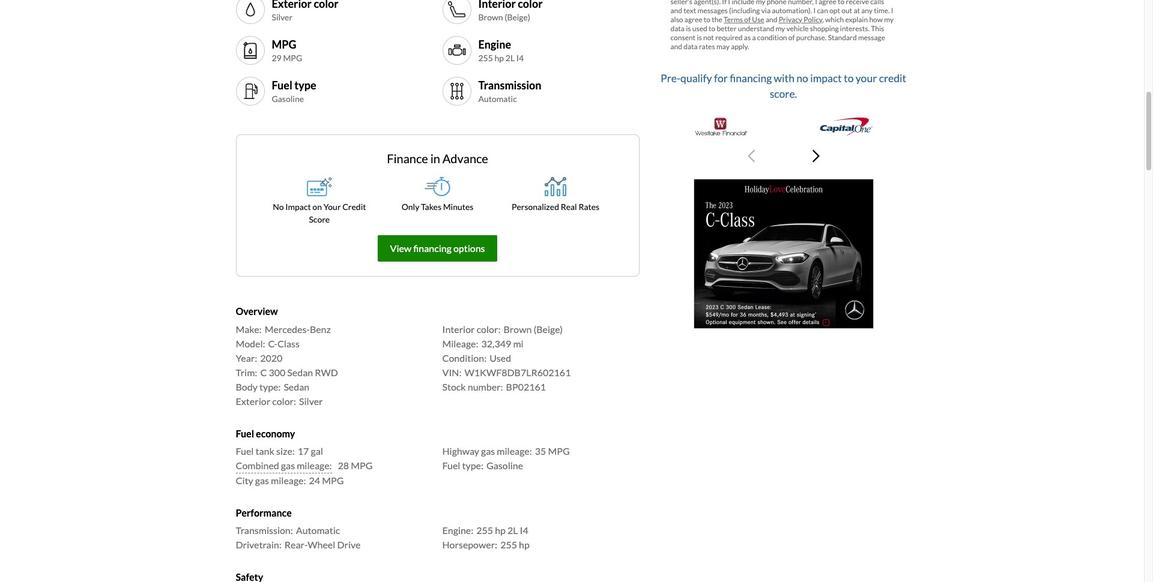Task type: vqa. For each thing, say whether or not it's contained in the screenshot.


Task type: locate. For each thing, give the bounding box(es) containing it.
and inside , which explain how my data is used to better understand my vehicle shopping interests. this consent is not required as a condition of purchase. standard message and data rates may apply.
[[671, 42, 683, 51]]

c
[[260, 367, 267, 378]]

view financing options button
[[378, 236, 498, 262]]

1 vertical spatial silver
[[299, 396, 323, 407]]

body
[[236, 381, 258, 393]]

2l for engine
[[506, 53, 515, 63]]

mpg right the 28
[[351, 460, 373, 472]]

data left rates
[[684, 42, 698, 51]]

on
[[313, 202, 322, 212]]

economy
[[256, 428, 295, 440]]

bp02161
[[506, 381, 546, 393]]

type: down c
[[260, 381, 281, 393]]

highway
[[443, 446, 479, 457]]

0 vertical spatial 255
[[479, 53, 493, 63]]

fuel inside highway gas mileage: 35 mpg fuel type: gasoline
[[443, 460, 461, 472]]

255 down engine
[[479, 53, 493, 63]]

to inside , which explain how my data is used to better understand my vehicle shopping interests. this consent is not required as a condition of purchase. standard message and data rates may apply.
[[709, 24, 716, 33]]

fuel left type
[[272, 79, 293, 92]]

interior
[[443, 324, 475, 335]]

1 horizontal spatial silver
[[299, 396, 323, 407]]

silver right exterior color image
[[272, 12, 293, 22]]

mileage: left 35
[[497, 446, 532, 457]]

hp
[[495, 53, 504, 63], [495, 525, 506, 537], [519, 540, 530, 551]]

1 vertical spatial brown
[[504, 324, 532, 335]]

explain
[[846, 15, 868, 24]]

w1kwf8db7lr602161
[[465, 367, 571, 378]]

0 vertical spatial color:
[[477, 324, 501, 335]]

automatic down "transmission"
[[479, 94, 517, 104]]

1 horizontal spatial automatic
[[479, 94, 517, 104]]

of down privacy on the right top of the page
[[789, 33, 795, 42]]

mpg right the 29
[[283, 53, 302, 63]]

1 horizontal spatial financing
[[730, 72, 772, 85]]

financing right view
[[414, 243, 452, 254]]

0 horizontal spatial (beige)
[[505, 12, 530, 22]]

gas right highway at the bottom of page
[[481, 446, 495, 457]]

as
[[744, 33, 751, 42]]

gal
[[311, 446, 323, 457]]

(beige)
[[505, 12, 530, 22], [534, 324, 563, 335]]

0 vertical spatial of
[[745, 15, 751, 24]]

1 vertical spatial (beige)
[[534, 324, 563, 335]]

gas down combined
[[255, 475, 269, 487]]

1 vertical spatial to
[[844, 72, 854, 85]]

finance
[[387, 152, 428, 166]]

0 horizontal spatial gasoline
[[272, 94, 304, 104]]

interests.
[[841, 24, 870, 33]]

(beige) up engine
[[505, 12, 530, 22]]

fuel up combined
[[236, 446, 254, 457]]

2l down engine
[[506, 53, 515, 63]]

0 vertical spatial i4
[[517, 53, 524, 63]]

horsepower:
[[443, 540, 498, 551]]

0 horizontal spatial color:
[[272, 396, 296, 407]]

drive
[[337, 540, 361, 551]]

1 horizontal spatial type:
[[462, 460, 484, 472]]

2l inside the "engine 255 hp 2l i4"
[[506, 53, 515, 63]]

0 horizontal spatial type:
[[260, 381, 281, 393]]

1 horizontal spatial brown
[[504, 324, 532, 335]]

chevron left image
[[748, 149, 755, 163]]

highway gas mileage: 35 mpg fuel type: gasoline
[[443, 446, 570, 472]]

fuel inside fuel tank size: 17 gal combined gas mileage: 28 mpg city gas mileage: 24 mpg
[[236, 446, 254, 457]]

0 vertical spatial type:
[[260, 381, 281, 393]]

pre-qualify for financing with no impact to your credit score.
[[661, 72, 907, 100]]

used
[[693, 24, 708, 33]]

0 vertical spatial gasoline
[[272, 94, 304, 104]]

wheel
[[308, 540, 335, 551]]

brown up mi
[[504, 324, 532, 335]]

0 vertical spatial gas
[[481, 446, 495, 457]]

mercedes-
[[265, 324, 310, 335]]

fuel left economy
[[236, 428, 254, 440]]

sedan right 300
[[287, 367, 313, 378]]

1 horizontal spatial of
[[789, 33, 795, 42]]

2 vertical spatial hp
[[519, 540, 530, 551]]

data
[[671, 24, 685, 33], [684, 42, 698, 51]]

automatic inside transmission automatic
[[479, 94, 517, 104]]

of left use
[[745, 15, 751, 24]]

of
[[745, 15, 751, 24], [789, 33, 795, 42]]

condition:
[[443, 353, 487, 364]]

0 horizontal spatial and
[[671, 42, 683, 51]]

2020
[[260, 353, 283, 364]]

255
[[479, 53, 493, 63], [477, 525, 493, 537], [501, 540, 517, 551]]

0 vertical spatial and
[[766, 15, 778, 24]]

2l right engine:
[[508, 525, 518, 537]]

0 vertical spatial financing
[[730, 72, 772, 85]]

fuel type image
[[241, 82, 260, 101]]

hp up the horsepower:
[[495, 525, 506, 537]]

1 vertical spatial of
[[789, 33, 795, 42]]

real
[[561, 202, 577, 212]]

0 vertical spatial mileage:
[[497, 446, 532, 457]]

required
[[716, 33, 743, 42]]

1 horizontal spatial to
[[844, 72, 854, 85]]

and
[[766, 15, 778, 24], [671, 42, 683, 51]]

1 vertical spatial data
[[684, 42, 698, 51]]

mpg
[[272, 38, 297, 51], [283, 53, 302, 63], [548, 446, 570, 457], [351, 460, 373, 472], [322, 475, 344, 487]]

2l
[[506, 53, 515, 63], [508, 525, 518, 537]]

0 horizontal spatial brown
[[479, 12, 503, 22]]

1 vertical spatial hp
[[495, 525, 506, 537]]

score.
[[770, 88, 798, 100]]

mpg up the 29
[[272, 38, 297, 51]]

terms of use and privacy policy
[[724, 15, 823, 24]]

255 inside the "engine 255 hp 2l i4"
[[479, 53, 493, 63]]

0 vertical spatial to
[[709, 24, 716, 33]]

0 horizontal spatial is
[[686, 24, 691, 33]]

fuel for tank
[[236, 446, 254, 457]]

year:
[[236, 353, 257, 364]]

fuel inside fuel type gasoline
[[272, 79, 293, 92]]

color:
[[477, 324, 501, 335], [272, 396, 296, 407]]

silver
[[272, 12, 293, 22], [299, 396, 323, 407]]

data left the used
[[671, 24, 685, 33]]

0 vertical spatial (beige)
[[505, 12, 530, 22]]

exterior
[[236, 396, 270, 407]]

2l inside engine: 255 hp 2l i4 horsepower: 255 hp
[[508, 525, 518, 537]]

1 vertical spatial i4
[[520, 525, 529, 537]]

and right use
[[766, 15, 778, 24]]

no impact on your credit score
[[273, 202, 366, 225]]

gasoline inside highway gas mileage: 35 mpg fuel type: gasoline
[[487, 460, 523, 472]]

silver down rwd
[[299, 396, 323, 407]]

model:
[[236, 338, 265, 350]]

my
[[885, 15, 894, 24], [776, 24, 785, 33]]

gas down size:
[[281, 460, 295, 472]]

rates
[[699, 42, 715, 51]]

0 horizontal spatial financing
[[414, 243, 452, 254]]

1 vertical spatial color:
[[272, 396, 296, 407]]

mileage: inside highway gas mileage: 35 mpg fuel type: gasoline
[[497, 446, 532, 457]]

1 horizontal spatial (beige)
[[534, 324, 563, 335]]

type: inside make: mercedes-benz model: c-class year: 2020 trim: c 300 sedan rwd body type: sedan exterior color: silver
[[260, 381, 281, 393]]

0 horizontal spatial to
[[709, 24, 716, 33]]

mi
[[513, 338, 524, 350]]

my left vehicle
[[776, 24, 785, 33]]

1 horizontal spatial and
[[766, 15, 778, 24]]

no
[[273, 202, 284, 212]]

automatic up wheel
[[296, 525, 340, 537]]

0 vertical spatial 2l
[[506, 53, 515, 63]]

privacy policy link
[[779, 15, 823, 24]]

(beige) up w1kwf8db7lr602161
[[534, 324, 563, 335]]

2 horizontal spatial gas
[[481, 446, 495, 457]]

0 horizontal spatial of
[[745, 15, 751, 24]]

transmission image
[[447, 82, 467, 101]]

impact
[[811, 72, 842, 85]]

is left not
[[697, 33, 702, 42]]

sedan down 300
[[284, 381, 310, 393]]

vehicle
[[787, 24, 809, 33]]

color: down 300
[[272, 396, 296, 407]]

color: up 32,349
[[477, 324, 501, 335]]

0 horizontal spatial gas
[[255, 475, 269, 487]]

engine:
[[443, 525, 474, 537]]

hp down engine
[[495, 53, 504, 63]]

gasoline
[[272, 94, 304, 104], [487, 460, 523, 472]]

gas
[[481, 446, 495, 457], [281, 460, 295, 472], [255, 475, 269, 487]]

0 vertical spatial hp
[[495, 53, 504, 63]]

mileage:
[[497, 446, 532, 457], [297, 460, 332, 472], [271, 475, 306, 487]]

mpg inside highway gas mileage: 35 mpg fuel type: gasoline
[[548, 446, 570, 457]]

gasoline inside fuel type gasoline
[[272, 94, 304, 104]]

mpg right 35
[[548, 446, 570, 457]]

fuel
[[272, 79, 293, 92], [236, 428, 254, 440], [236, 446, 254, 457], [443, 460, 461, 472]]

i4 inside the "engine 255 hp 2l i4"
[[517, 53, 524, 63]]

0 vertical spatial automatic
[[479, 94, 517, 104]]

message
[[859, 33, 886, 42]]

to left your
[[844, 72, 854, 85]]

17
[[298, 446, 309, 457]]

fuel down highway at the bottom of page
[[443, 460, 461, 472]]

is
[[686, 24, 691, 33], [697, 33, 702, 42]]

brown up engine
[[479, 12, 503, 22]]

is left the used
[[686, 24, 691, 33]]

i4 for engine:
[[520, 525, 529, 537]]

my right how
[[885, 15, 894, 24]]

fuel type gasoline
[[272, 79, 316, 104]]

transmission
[[479, 79, 542, 92]]

255 right the horsepower:
[[501, 540, 517, 551]]

policy
[[804, 15, 823, 24]]

hp right the horsepower:
[[519, 540, 530, 551]]

your
[[856, 72, 877, 85]]

interior color: brown (beige) mileage: 32,349 mi condition: used vin: w1kwf8db7lr602161 stock number: bp02161
[[443, 324, 571, 393]]

and left rates
[[671, 42, 683, 51]]

0 vertical spatial brown
[[479, 12, 503, 22]]

1 vertical spatial 2l
[[508, 525, 518, 537]]

2 vertical spatial 255
[[501, 540, 517, 551]]

only takes minutes
[[402, 202, 474, 212]]

to inside the pre-qualify for financing with no impact to your credit score.
[[844, 72, 854, 85]]

1 horizontal spatial color:
[[477, 324, 501, 335]]

hp inside the "engine 255 hp 2l i4"
[[495, 53, 504, 63]]

1 horizontal spatial gasoline
[[487, 460, 523, 472]]

i4 inside engine: 255 hp 2l i4 horsepower: 255 hp
[[520, 525, 529, 537]]

to
[[709, 24, 716, 33], [844, 72, 854, 85]]

financing right for
[[730, 72, 772, 85]]

1 vertical spatial automatic
[[296, 525, 340, 537]]

city
[[236, 475, 253, 487]]

personalized
[[512, 202, 559, 212]]

i4
[[517, 53, 524, 63], [520, 525, 529, 537]]

0 horizontal spatial automatic
[[296, 525, 340, 537]]

hp for engine
[[495, 53, 504, 63]]

1 vertical spatial type:
[[462, 460, 484, 472]]

pre-qualify for financing with no impact to your credit score. button
[[659, 65, 909, 174]]

0 vertical spatial silver
[[272, 12, 293, 22]]

to right the used
[[709, 24, 716, 33]]

type: down highway at the bottom of page
[[462, 460, 484, 472]]

better
[[717, 24, 737, 33]]

shopping
[[810, 24, 839, 33]]

1 vertical spatial and
[[671, 42, 683, 51]]

255 up the horsepower:
[[477, 525, 493, 537]]

1 vertical spatial gasoline
[[487, 460, 523, 472]]

credit
[[879, 72, 907, 85]]

condition
[[758, 33, 787, 42]]

automatic inside transmission: automatic drivetrain: rear-wheel drive
[[296, 525, 340, 537]]

1 vertical spatial 255
[[477, 525, 493, 537]]

1 horizontal spatial gas
[[281, 460, 295, 472]]

mileage: left the 24
[[271, 475, 306, 487]]

mileage: down gal
[[297, 460, 332, 472]]

fuel for type
[[272, 79, 293, 92]]

engine
[[479, 38, 511, 51]]



Task type: describe. For each thing, give the bounding box(es) containing it.
drivetrain:
[[236, 540, 282, 551]]

which
[[826, 15, 844, 24]]

not
[[704, 33, 714, 42]]

2 vertical spatial gas
[[255, 475, 269, 487]]

engine: 255 hp 2l i4 horsepower: 255 hp
[[443, 525, 530, 551]]

only
[[402, 202, 420, 212]]

automatic for transmission
[[479, 94, 517, 104]]

300
[[269, 367, 286, 378]]

score
[[309, 215, 330, 225]]

standard
[[828, 33, 857, 42]]

personalized real rates
[[512, 202, 600, 212]]

make: mercedes-benz model: c-class year: 2020 trim: c 300 sedan rwd body type: sedan exterior color: silver
[[236, 324, 338, 407]]

255 for engine:
[[477, 525, 493, 537]]

privacy
[[779, 15, 803, 24]]

1 vertical spatial mileage:
[[297, 460, 332, 472]]

make:
[[236, 324, 262, 335]]

type: inside highway gas mileage: 35 mpg fuel type: gasoline
[[462, 460, 484, 472]]

transmission:
[[236, 525, 293, 537]]

24
[[309, 475, 320, 487]]

advertisement region
[[694, 179, 874, 329]]

255 for engine
[[479, 53, 493, 63]]

no
[[797, 72, 809, 85]]

fuel economy
[[236, 428, 295, 440]]

type
[[295, 79, 316, 92]]

takes
[[421, 202, 442, 212]]

combined
[[236, 460, 279, 472]]

0 vertical spatial sedan
[[287, 367, 313, 378]]

for
[[714, 72, 728, 85]]

,
[[823, 15, 824, 24]]

mpg image
[[241, 41, 260, 60]]

stock
[[443, 381, 466, 393]]

0 horizontal spatial silver
[[272, 12, 293, 22]]

overview
[[236, 306, 278, 318]]

view financing options
[[390, 243, 485, 254]]

qualify
[[681, 72, 712, 85]]

rear-
[[285, 540, 308, 551]]

options
[[454, 243, 485, 254]]

terms
[[724, 15, 743, 24]]

(beige) inside interior color: brown (beige) mileage: 32,349 mi condition: used vin: w1kwf8db7lr602161 stock number: bp02161
[[534, 324, 563, 335]]

rwd
[[315, 367, 338, 378]]

color: inside interior color: brown (beige) mileage: 32,349 mi condition: used vin: w1kwf8db7lr602161 stock number: bp02161
[[477, 324, 501, 335]]

gas inside highway gas mileage: 35 mpg fuel type: gasoline
[[481, 446, 495, 457]]

purchase.
[[797, 33, 827, 42]]

financing inside the pre-qualify for financing with no impact to your credit score.
[[730, 72, 772, 85]]

color: inside make: mercedes-benz model: c-class year: 2020 trim: c 300 sedan rwd body type: sedan exterior color: silver
[[272, 396, 296, 407]]

of inside , which explain how my data is used to better understand my vehicle shopping interests. this consent is not required as a condition of purchase. standard message and data rates may apply.
[[789, 33, 795, 42]]

brown (beige)
[[479, 12, 530, 22]]

exterior color image
[[241, 0, 260, 20]]

35
[[535, 446, 546, 457]]

2 vertical spatial mileage:
[[271, 475, 306, 487]]

0 horizontal spatial my
[[776, 24, 785, 33]]

vin:
[[443, 367, 462, 378]]

transmission automatic
[[479, 79, 542, 104]]

benz
[[310, 324, 331, 335]]

credit
[[343, 202, 366, 212]]

consent
[[671, 33, 696, 42]]

interior color image
[[447, 0, 467, 20]]

apply.
[[731, 42, 750, 51]]

hp for engine:
[[495, 525, 506, 537]]

, which explain how my data is used to better understand my vehicle shopping interests. this consent is not required as a condition of purchase. standard message and data rates may apply.
[[671, 15, 894, 51]]

terms of use link
[[724, 15, 765, 24]]

chevron right image
[[813, 149, 820, 163]]

engine 255 hp 2l i4
[[479, 38, 524, 63]]

tank
[[256, 446, 275, 457]]

1 vertical spatial financing
[[414, 243, 452, 254]]

view
[[390, 243, 412, 254]]

silver inside make: mercedes-benz model: c-class year: 2020 trim: c 300 sedan rwd body type: sedan exterior color: silver
[[299, 396, 323, 407]]

minutes
[[443, 202, 474, 212]]

with
[[774, 72, 795, 85]]

1 horizontal spatial is
[[697, 33, 702, 42]]

2l for engine:
[[508, 525, 518, 537]]

finance in advance
[[387, 152, 488, 166]]

brown inside interior color: brown (beige) mileage: 32,349 mi condition: used vin: w1kwf8db7lr602161 stock number: bp02161
[[504, 324, 532, 335]]

c-
[[268, 338, 278, 350]]

0 vertical spatial data
[[671, 24, 685, 33]]

32,349
[[482, 338, 512, 350]]

mpg right the 24
[[322, 475, 344, 487]]

transmission: automatic drivetrain: rear-wheel drive
[[236, 525, 361, 551]]

may
[[717, 42, 730, 51]]

size:
[[276, 446, 295, 457]]

used
[[490, 353, 511, 364]]

rates
[[579, 202, 600, 212]]

i4 for engine
[[517, 53, 524, 63]]

fuel for economy
[[236, 428, 254, 440]]

1 horizontal spatial my
[[885, 15, 894, 24]]

impact
[[286, 202, 311, 212]]

mpg 29 mpg
[[272, 38, 302, 63]]

mileage:
[[443, 338, 479, 350]]

in
[[431, 152, 440, 166]]

understand
[[738, 24, 775, 33]]

28
[[338, 460, 349, 472]]

1 vertical spatial sedan
[[284, 381, 310, 393]]

1 vertical spatial gas
[[281, 460, 295, 472]]

performance
[[236, 508, 292, 519]]

a
[[753, 33, 756, 42]]

use
[[752, 15, 765, 24]]

this
[[871, 24, 885, 33]]

engine image
[[447, 41, 467, 60]]

automatic for transmission:
[[296, 525, 340, 537]]

number:
[[468, 381, 503, 393]]

advance
[[443, 152, 488, 166]]

how
[[870, 15, 883, 24]]



